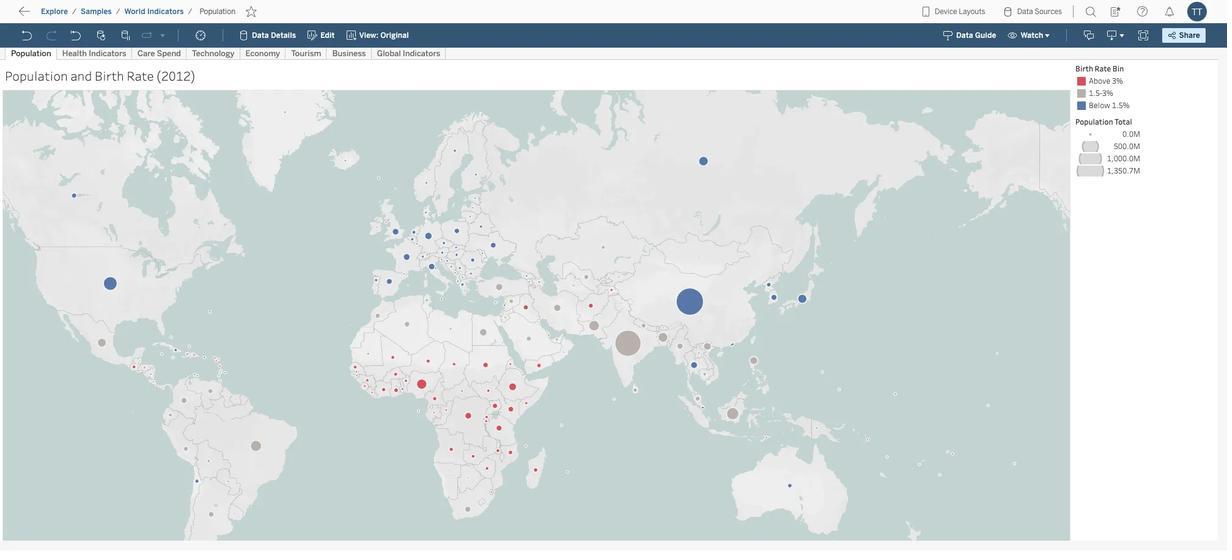 Task type: locate. For each thing, give the bounding box(es) containing it.
skip to content
[[32, 9, 105, 21]]

population element
[[196, 7, 239, 16]]

2 horizontal spatial /
[[188, 7, 192, 16]]

0 horizontal spatial /
[[72, 7, 76, 16]]

content
[[67, 9, 105, 21]]

/ right to
[[72, 7, 76, 16]]

1 horizontal spatial /
[[116, 7, 120, 16]]

world indicators link
[[124, 7, 185, 17]]

explore / samples / world indicators /
[[41, 7, 192, 16]]

2 / from the left
[[116, 7, 120, 16]]

/
[[72, 7, 76, 16], [116, 7, 120, 16], [188, 7, 192, 16]]

skip
[[32, 9, 53, 21]]

1 / from the left
[[72, 7, 76, 16]]

/ right indicators
[[188, 7, 192, 16]]

/ left world
[[116, 7, 120, 16]]

3 / from the left
[[188, 7, 192, 16]]



Task type: describe. For each thing, give the bounding box(es) containing it.
samples
[[81, 7, 112, 16]]

explore
[[41, 7, 68, 16]]

samples link
[[80, 7, 112, 17]]

explore link
[[40, 7, 69, 17]]

world
[[125, 7, 145, 16]]

population
[[200, 7, 236, 16]]

to
[[55, 9, 65, 21]]

skip to content link
[[29, 7, 125, 23]]

indicators
[[147, 7, 184, 16]]



Task type: vqa. For each thing, say whether or not it's contained in the screenshot.
Explore / Samples / World Indicators /
yes



